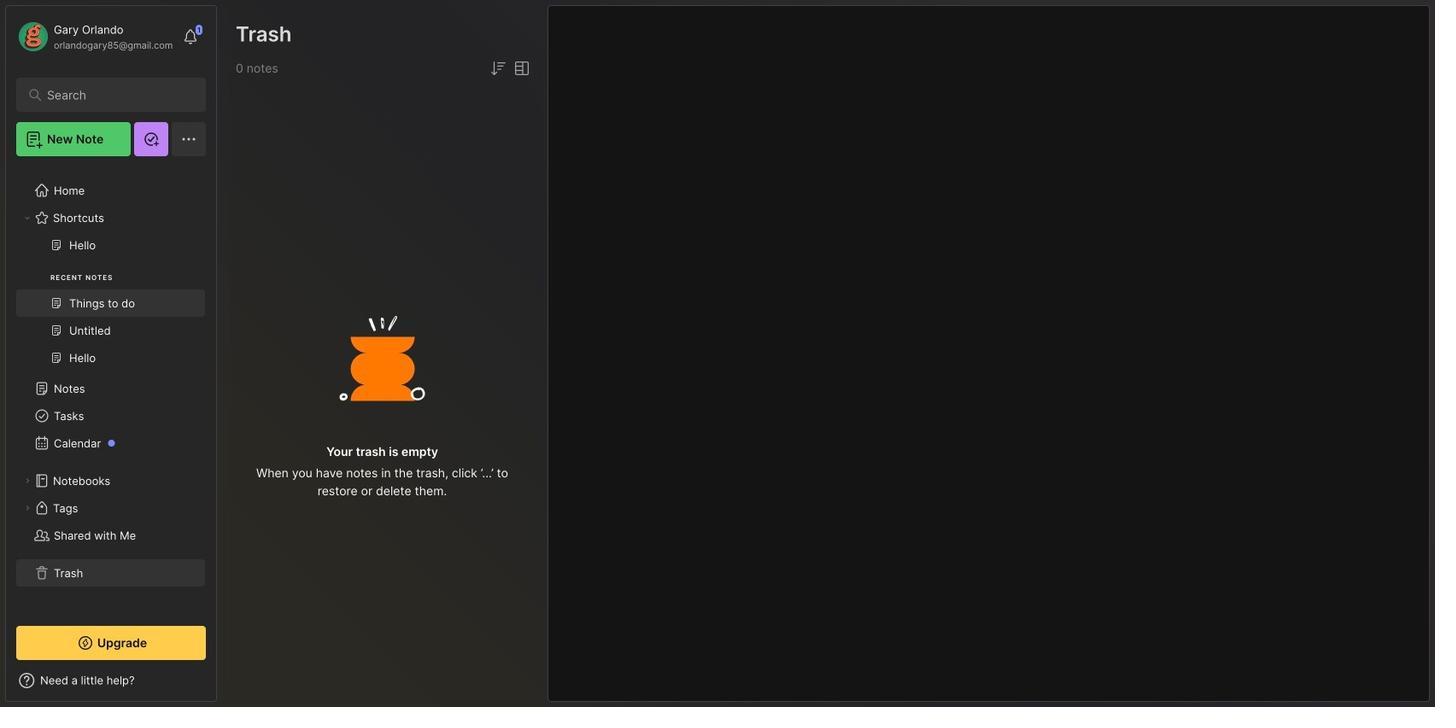 Task type: describe. For each thing, give the bounding box(es) containing it.
main element
[[0, 0, 222, 707]]

group inside tree
[[16, 231, 205, 382]]

Search text field
[[47, 87, 183, 103]]

WHAT'S NEW field
[[6, 667, 216, 694]]

expand notebooks image
[[22, 476, 32, 486]]

Sort options field
[[488, 58, 508, 79]]

Account field
[[16, 20, 173, 54]]



Task type: locate. For each thing, give the bounding box(es) containing it.
group
[[16, 231, 205, 382]]

tree
[[6, 167, 216, 611]]

None search field
[[47, 85, 183, 105]]

expand tags image
[[22, 503, 32, 513]]

click to collapse image
[[216, 676, 229, 696]]

View options field
[[508, 58, 532, 79]]

none search field inside main element
[[47, 85, 183, 105]]

tree inside main element
[[6, 167, 216, 611]]

note window element
[[548, 5, 1430, 702]]



Task type: vqa. For each thing, say whether or not it's contained in the screenshot.
tree inside the Main element
yes



